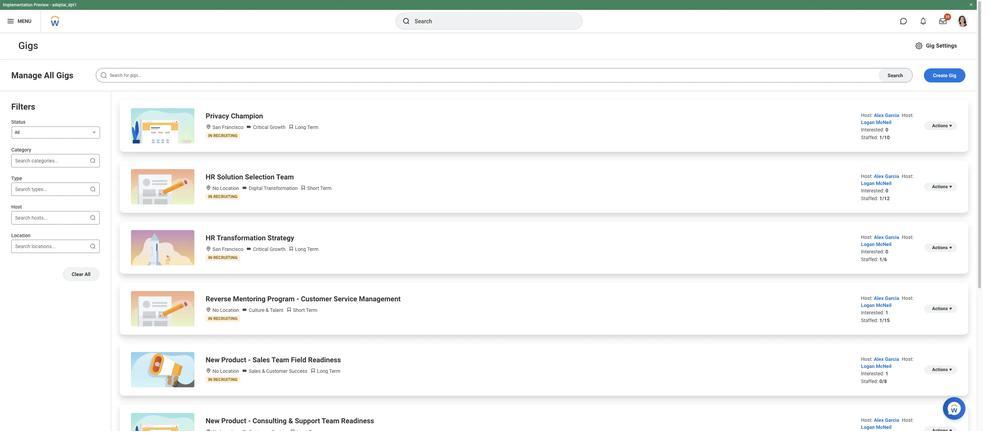Task type: locate. For each thing, give the bounding box(es) containing it.
location image
[[206, 246, 211, 252], [206, 307, 211, 313], [206, 368, 211, 374], [206, 429, 211, 431]]

1 horizontal spatial short
[[308, 185, 319, 191]]

0 up the 1/6
[[886, 249, 889, 254]]

caret down image
[[949, 184, 954, 190], [949, 245, 954, 251], [949, 306, 954, 312], [949, 367, 954, 373], [949, 428, 954, 431]]

4 location image from the top
[[206, 429, 211, 431]]

program
[[268, 295, 295, 303]]

gig right gear icon
[[927, 42, 935, 49]]

field
[[291, 356, 307, 364]]

1 vertical spatial 1
[[886, 371, 889, 376]]

4 interested: from the top
[[862, 310, 885, 315]]

mcneil for -
[[877, 363, 892, 369]]

alex garcia button
[[875, 112, 901, 118], [875, 173, 901, 179], [875, 234, 901, 240], [875, 295, 901, 301], [875, 356, 901, 362], [875, 417, 901, 423]]

4 alex from the top
[[875, 295, 885, 301]]

3 interested: from the top
[[862, 249, 885, 254]]

0 vertical spatial search image
[[100, 71, 108, 80]]

actions for team
[[933, 184, 949, 189]]

4 mcneil from the top
[[877, 302, 892, 308]]

tag image down mentoring
[[242, 307, 248, 313]]

long for new product - sales team field readiness
[[317, 368, 328, 374]]

- left consulting in the bottom left of the page
[[248, 417, 251, 425]]

1 vertical spatial &
[[262, 368, 265, 374]]

readiness
[[308, 356, 341, 364], [341, 417, 374, 425]]

0 vertical spatial no location
[[211, 185, 239, 191]]

interested: up 1/15
[[862, 310, 885, 315]]

3 staffed: from the top
[[862, 257, 879, 262]]

- up sales & customer success on the bottom left
[[248, 356, 251, 364]]

0 up 1/12
[[886, 188, 889, 193]]

privacy champion link
[[206, 111, 263, 121]]

2 vertical spatial long term
[[316, 368, 341, 374]]

1 vertical spatial critical
[[253, 246, 269, 252]]

location image for new product - sales team field readiness
[[206, 368, 211, 374]]

2 status element from the top
[[208, 194, 238, 199]]

0 horizontal spatial gig
[[927, 42, 935, 49]]

0 horizontal spatial short
[[293, 307, 305, 313]]

location
[[220, 185, 239, 191], [11, 233, 30, 238], [220, 307, 239, 313], [220, 368, 239, 374]]

growth
[[270, 124, 286, 130], [270, 246, 286, 252]]

5 alex from the top
[[875, 356, 885, 362]]

media mylearning image for privacy champion
[[289, 124, 294, 130]]

Search Workday  search field
[[415, 13, 568, 29]]

san down hr transformation strategy link on the left of the page
[[213, 246, 221, 252]]

champion
[[231, 112, 263, 120]]

product inside new product - sales team field readiness link
[[222, 356, 246, 364]]

hr for hr solution selection team
[[206, 173, 215, 181]]

2 interested: from the top
[[862, 188, 885, 193]]

product inside new product - consulting & support team readiness link
[[222, 417, 246, 425]]

& left support
[[289, 417, 293, 425]]

1 san francisco from the top
[[211, 124, 244, 130]]

1 actions button from the top
[[925, 183, 958, 191]]

logan mcneil button
[[862, 119, 892, 125], [862, 180, 892, 186], [862, 241, 892, 247], [862, 302, 892, 308], [862, 363, 892, 369], [862, 424, 892, 430]]

1 vertical spatial customer
[[266, 368, 288, 374]]

&
[[266, 307, 269, 313], [262, 368, 265, 374], [289, 417, 293, 425]]

media mylearning image
[[289, 124, 294, 130], [289, 246, 294, 252], [310, 368, 316, 374]]

long term for new product - sales team field readiness
[[316, 368, 341, 374]]

all left gigs
[[44, 70, 54, 80]]

2 tag image from the top
[[242, 429, 248, 431]]

alex
[[875, 112, 885, 118], [875, 173, 885, 179], [875, 234, 885, 240], [875, 295, 885, 301], [875, 356, 885, 362], [875, 417, 885, 423]]

host:
[[862, 112, 873, 118], [903, 112, 914, 118], [862, 173, 873, 179], [903, 173, 914, 179], [862, 234, 873, 240], [903, 234, 914, 240], [862, 295, 873, 301], [903, 295, 914, 301], [862, 356, 873, 362], [903, 356, 914, 362], [862, 417, 873, 423], [903, 417, 914, 423]]

product for consulting
[[222, 417, 246, 425]]

1 vertical spatial product
[[222, 417, 246, 425]]

1 horizontal spatial &
[[266, 307, 269, 313]]

gear image
[[916, 42, 924, 50]]

1 critical growth from the top
[[252, 124, 286, 130]]

interested: up 1/12
[[862, 188, 885, 193]]

staffed: left 0/8
[[862, 379, 879, 384]]

sales
[[253, 356, 270, 364], [249, 368, 261, 374]]

1 hr from the top
[[206, 173, 215, 181]]

consulting
[[253, 417, 287, 425]]

1 0 from the top
[[886, 127, 889, 133]]

garcia inside host: alex garcia host: logan mcneil
[[886, 417, 900, 423]]

manage all gigs
[[11, 70, 73, 80]]

host: alex garcia host: logan mcneil interested: 0 staffed: 1/10
[[862, 112, 914, 140]]

2 staffed: from the top
[[862, 196, 879, 201]]

alex for strategy
[[875, 234, 885, 240]]

caret down image for management
[[949, 306, 954, 312]]

location image for hr transformation strategy
[[206, 246, 211, 252]]

1 no location from the top
[[211, 185, 239, 191]]

0 vertical spatial readiness
[[308, 356, 341, 364]]

1 tag image from the top
[[242, 368, 248, 374]]

mcneil inside host: alex garcia host: logan mcneil
[[877, 424, 892, 430]]

1 interested: from the top
[[862, 127, 885, 133]]

recruiting
[[214, 133, 238, 138], [214, 194, 238, 199], [214, 255, 238, 260], [214, 316, 238, 321], [214, 377, 238, 382]]

1 vertical spatial readiness
[[341, 417, 374, 425]]

logan for program
[[862, 302, 875, 308]]

0 vertical spatial team
[[276, 173, 294, 181]]

staffed: for -
[[862, 318, 879, 323]]

1 alex from the top
[[875, 112, 885, 118]]

2 garcia from the top
[[886, 173, 900, 179]]

mcneil inside host: alex garcia host: logan mcneil interested: 0 staffed: 1/12
[[877, 180, 892, 186]]

2 logan from the top
[[862, 180, 875, 186]]

media mylearning image for new product - sales team field readiness
[[310, 368, 316, 374]]

term
[[307, 124, 319, 130], [321, 185, 332, 191], [307, 246, 319, 252], [306, 307, 318, 313], [329, 368, 341, 374]]

inbox large image
[[940, 18, 947, 25]]

critical
[[253, 124, 269, 130], [253, 246, 269, 252]]

1 vertical spatial transformation
[[217, 234, 266, 242]]

mcneil inside host: alex garcia host: logan mcneil interested: 1 staffed: 0/8
[[877, 363, 892, 369]]

5 mcneil from the top
[[877, 363, 892, 369]]

1 logan mcneil button from the top
[[862, 119, 892, 125]]

product
[[222, 356, 246, 364], [222, 417, 246, 425]]

2 hr from the top
[[206, 234, 215, 242]]

3 recruiting from the top
[[214, 255, 238, 260]]

2 product from the top
[[222, 417, 246, 425]]

implementation preview -   adeptai_dpt1
[[3, 2, 77, 7]]

adeptai_dpt1
[[52, 2, 77, 7]]

mentoring
[[233, 295, 266, 303]]

1 vertical spatial media mylearning image
[[286, 307, 292, 313]]

1 vertical spatial san francisco
[[211, 246, 244, 252]]

host: alex garcia host: logan mcneil interested: 1 staffed: 0/8
[[862, 356, 914, 384]]

5 status element from the top
[[208, 377, 238, 382]]

1 vertical spatial short term
[[292, 307, 318, 313]]

search image for search locations...
[[90, 243, 97, 250]]

1 logan from the top
[[862, 119, 875, 125]]

6 alex garcia button from the top
[[875, 417, 901, 423]]

0 vertical spatial tag image
[[242, 368, 248, 374]]

1 francisco from the top
[[222, 124, 244, 130]]

- right preview
[[50, 2, 51, 7]]

actions button for team
[[925, 183, 958, 191]]

1 growth from the top
[[270, 124, 286, 130]]

0 vertical spatial 0
[[886, 127, 889, 133]]

0 vertical spatial short
[[308, 185, 319, 191]]

6 mcneil from the top
[[877, 424, 892, 430]]

2 vertical spatial media mylearning image
[[310, 368, 316, 374]]

0 vertical spatial critical growth
[[252, 124, 286, 130]]

garcia
[[886, 112, 900, 118], [886, 173, 900, 179], [886, 234, 900, 240], [886, 295, 900, 301], [886, 356, 900, 362], [886, 417, 900, 423]]

5 garcia from the top
[[886, 356, 900, 362]]

long term for privacy champion
[[294, 124, 319, 130]]

5 interested: from the top
[[862, 371, 885, 376]]

staffed: for sales
[[862, 379, 879, 384]]

media mylearning image right the digital transformation in the top left of the page
[[301, 185, 306, 191]]

1 alex garcia button from the top
[[875, 112, 901, 118]]

alex for program
[[875, 295, 885, 301]]

5 in recruiting from the top
[[208, 377, 238, 382]]

search for search hosts...
[[15, 215, 30, 221]]

1 vertical spatial new
[[206, 417, 220, 425]]

1 actions button from the top
[[925, 122, 958, 130]]

menu button
[[0, 10, 41, 32]]

1 vertical spatial location image
[[206, 185, 211, 191]]

logan inside host: alex garcia host: logan mcneil interested: 0 staffed: 1/6
[[862, 241, 875, 247]]

interested: inside host: alex garcia host: logan mcneil interested: 0 staffed: 1/12
[[862, 188, 885, 193]]

logan for selection
[[862, 180, 875, 186]]

-
[[50, 2, 51, 7], [297, 295, 299, 303], [248, 356, 251, 364], [248, 417, 251, 425]]

san francisco down privacy champion link
[[211, 124, 244, 130]]

4 logan mcneil button from the top
[[862, 302, 892, 308]]

all right 'clear'
[[85, 271, 91, 277]]

33 button
[[936, 13, 952, 29]]

interested: up the 1/6
[[862, 249, 885, 254]]

2 vertical spatial 0
[[886, 249, 889, 254]]

3 logan from the top
[[862, 241, 875, 247]]

search inside search button
[[888, 72, 904, 78]]

team up the digital transformation in the top left of the page
[[276, 173, 294, 181]]

1 vertical spatial 0
[[886, 188, 889, 193]]

1 vertical spatial all
[[15, 130, 20, 135]]

status element for transformation
[[208, 255, 238, 260]]

1 vertical spatial long
[[295, 246, 306, 252]]

6 logan mcneil button from the top
[[862, 424, 892, 430]]

0
[[886, 127, 889, 133], [886, 188, 889, 193], [886, 249, 889, 254]]

1 vertical spatial growth
[[270, 246, 286, 252]]

1 in from the top
[[208, 133, 213, 138]]

0 inside host: alex garcia host: logan mcneil interested: 0 staffed: 1/6
[[886, 249, 889, 254]]

status element
[[208, 133, 238, 138], [208, 194, 238, 199], [208, 255, 238, 260], [208, 316, 238, 321], [208, 377, 238, 382]]

francisco down privacy champion link
[[222, 124, 244, 130]]

garcia inside host: alex garcia host: logan mcneil interested: 0 staffed: 1/12
[[886, 173, 900, 179]]

staffed: left 1/12
[[862, 196, 879, 201]]

1 staffed: from the top
[[862, 135, 879, 140]]

francisco for champion
[[222, 124, 244, 130]]

1 recruiting from the top
[[214, 133, 238, 138]]

location image
[[206, 124, 211, 130], [206, 185, 211, 191]]

1 horizontal spatial all
[[44, 70, 54, 80]]

& down new product - sales team field readiness
[[262, 368, 265, 374]]

alex garcia button for -
[[875, 356, 901, 362]]

mcneil inside host: alex garcia host: logan mcneil interested: 1 staffed: 1/15
[[877, 302, 892, 308]]

0 vertical spatial search image
[[402, 17, 411, 25]]

san
[[213, 124, 221, 130], [213, 246, 221, 252]]

staffed: left 1/10
[[862, 135, 879, 140]]

1 vertical spatial san
[[213, 246, 221, 252]]

status element for product
[[208, 377, 238, 382]]

1 vertical spatial no location
[[211, 307, 239, 313]]

1 up 0/8
[[886, 371, 889, 376]]

term for hr transformation strategy
[[307, 246, 319, 252]]

san down privacy
[[213, 124, 221, 130]]

0 vertical spatial location image
[[206, 124, 211, 130]]

5 logan from the top
[[862, 363, 875, 369]]

solution
[[217, 173, 243, 181]]

search
[[888, 72, 904, 78], [15, 158, 30, 164], [15, 186, 30, 192], [15, 215, 30, 221], [15, 244, 30, 249]]

2 logan mcneil button from the top
[[862, 180, 892, 186]]

tag image down champion
[[246, 124, 252, 130]]

strategy
[[268, 234, 294, 242]]

no for new
[[213, 368, 219, 374]]

1 horizontal spatial gig
[[950, 72, 957, 78]]

interested: up 0/8
[[862, 371, 885, 376]]

1 vertical spatial no
[[213, 307, 219, 313]]

2 vertical spatial search image
[[90, 243, 97, 250]]

logan inside host: alex garcia host: logan mcneil
[[862, 424, 875, 430]]

0 vertical spatial growth
[[270, 124, 286, 130]]

long term
[[294, 124, 319, 130], [294, 246, 319, 252], [316, 368, 341, 374]]

alex for selection
[[875, 173, 885, 179]]

customer down new product - sales team field readiness
[[266, 368, 288, 374]]

recruiting for champion
[[214, 133, 238, 138]]

2 francisco from the top
[[222, 246, 244, 252]]

4 logan from the top
[[862, 302, 875, 308]]

term for hr solution selection team
[[321, 185, 332, 191]]

in recruiting
[[208, 133, 238, 138], [208, 194, 238, 199], [208, 255, 238, 260], [208, 316, 238, 321], [208, 377, 238, 382]]

francisco
[[222, 124, 244, 130], [222, 246, 244, 252]]

1 vertical spatial media mylearning image
[[289, 246, 294, 252]]

list containing privacy champion
[[111, 91, 978, 431]]

team right support
[[322, 417, 340, 425]]

4 garcia from the top
[[886, 295, 900, 301]]

mcneil
[[877, 119, 892, 125], [877, 180, 892, 186], [877, 241, 892, 247], [877, 302, 892, 308], [877, 363, 892, 369], [877, 424, 892, 430]]

readiness inside new product - sales team field readiness link
[[308, 356, 341, 364]]

term for new product - sales team field readiness
[[329, 368, 341, 374]]

0 vertical spatial new
[[206, 356, 220, 364]]

clear all
[[72, 271, 91, 277]]

sales down new product - sales team field readiness
[[249, 368, 261, 374]]

search image
[[100, 71, 108, 80], [90, 157, 97, 164], [90, 214, 97, 221]]

search categories...
[[15, 158, 59, 164]]

short term
[[306, 185, 332, 191], [292, 307, 318, 313]]

digital
[[249, 185, 263, 191]]

alex garcia button for strategy
[[875, 234, 901, 240]]

garcia inside host: alex garcia host: logan mcneil interested: 0 staffed: 1/6
[[886, 234, 900, 240]]

recruiting for solution
[[214, 194, 238, 199]]

service
[[334, 295, 358, 303]]

interested: for sales
[[862, 371, 885, 376]]

1 for new product - sales team field readiness
[[886, 371, 889, 376]]

critical growth down champion
[[252, 124, 286, 130]]

1/15
[[880, 318, 891, 323]]

settings
[[937, 42, 958, 49]]

readiness inside new product - consulting & support team readiness link
[[341, 417, 374, 425]]

media mylearning image
[[301, 185, 306, 191], [286, 307, 292, 313], [290, 429, 296, 431]]

gig settings button
[[913, 39, 961, 53]]

2 san from the top
[[213, 246, 221, 252]]

actions button
[[925, 183, 958, 191], [925, 244, 958, 252], [925, 365, 958, 374]]

0 vertical spatial media mylearning image
[[289, 124, 294, 130]]

3 alex garcia button from the top
[[875, 234, 901, 240]]

1 garcia from the top
[[886, 112, 900, 118]]

all for manage
[[44, 70, 54, 80]]

privacy champion
[[206, 112, 263, 120]]

garcia inside host: alex garcia host: logan mcneil interested: 1 staffed: 0/8
[[886, 356, 900, 362]]

0 vertical spatial sales
[[253, 356, 270, 364]]

alex inside host: alex garcia host: logan mcneil interested: 1 staffed: 1/15
[[875, 295, 885, 301]]

2 no from the top
[[213, 307, 219, 313]]

tag image
[[246, 124, 252, 130], [242, 185, 248, 191], [246, 246, 252, 252], [242, 307, 248, 313]]

interested: inside host: alex garcia host: logan mcneil interested: 0 staffed: 1/6
[[862, 249, 885, 254]]

0 vertical spatial gig
[[927, 42, 935, 49]]

media mylearning image for hr transformation strategy
[[289, 246, 294, 252]]

5 caret down image from the top
[[949, 428, 954, 431]]

1 1 from the top
[[886, 310, 889, 315]]

& left talent
[[266, 307, 269, 313]]

francisco down hr transformation strategy link on the left of the page
[[222, 246, 244, 252]]

media mylearning image down new product - consulting & support team readiness link
[[290, 429, 296, 431]]

san francisco down hr transformation strategy link on the left of the page
[[211, 246, 244, 252]]

1 vertical spatial gig
[[950, 72, 957, 78]]

staffed: for team
[[862, 196, 879, 201]]

1 vertical spatial short
[[293, 307, 305, 313]]

location image for privacy
[[206, 124, 211, 130]]

1 up 1/15
[[886, 310, 889, 315]]

mcneil inside host: alex garcia host: logan mcneil interested: 0 staffed: 1/6
[[877, 241, 892, 247]]

tag image
[[242, 368, 248, 374], [242, 429, 248, 431]]

0 vertical spatial no
[[213, 185, 219, 191]]

justify image
[[6, 17, 15, 25]]

no
[[213, 185, 219, 191], [213, 307, 219, 313], [213, 368, 219, 374]]

2 in from the top
[[208, 194, 213, 199]]

2 vertical spatial search image
[[90, 214, 97, 221]]

2 vertical spatial long
[[317, 368, 328, 374]]

33
[[946, 15, 950, 19]]

critical down hr transformation strategy
[[253, 246, 269, 252]]

all down status
[[15, 130, 20, 135]]

3 in from the top
[[208, 255, 213, 260]]

alex garcia button for program
[[875, 295, 901, 301]]

0 vertical spatial short term
[[306, 185, 332, 191]]

no location
[[211, 185, 239, 191], [211, 307, 239, 313], [211, 368, 239, 374]]

critical down champion
[[253, 124, 269, 130]]

1 vertical spatial tag image
[[242, 429, 248, 431]]

4 actions from the top
[[933, 306, 949, 311]]

media mylearning image right talent
[[286, 307, 292, 313]]

mcneil for selection
[[877, 180, 892, 186]]

2 san francisco from the top
[[211, 246, 244, 252]]

in recruiting for solution
[[208, 194, 238, 199]]

critical for champion
[[253, 124, 269, 130]]

1 vertical spatial critical growth
[[252, 246, 286, 252]]

logan inside host: alex garcia host: logan mcneil interested: 1 staffed: 0/8
[[862, 363, 875, 369]]

0 inside host: alex garcia host: logan mcneil interested: 0 staffed: 1/12
[[886, 188, 889, 193]]

0 vertical spatial hr
[[206, 173, 215, 181]]

0 vertical spatial 1
[[886, 310, 889, 315]]

1 vertical spatial long term
[[294, 246, 319, 252]]

status element for mentoring
[[208, 316, 238, 321]]

1 vertical spatial sales
[[249, 368, 261, 374]]

host: alex garcia host: logan mcneil interested: 0 staffed: 1/12
[[862, 173, 914, 201]]

0 vertical spatial long term
[[294, 124, 319, 130]]

gig
[[927, 42, 935, 49], [950, 72, 957, 78]]

1
[[886, 310, 889, 315], [886, 371, 889, 376]]

1 no from the top
[[213, 185, 219, 191]]

logan inside host: alex garcia host: logan mcneil interested: 0 staffed: 1/12
[[862, 180, 875, 186]]

customer inside reverse mentoring program - customer service management link
[[301, 295, 332, 303]]

5 actions from the top
[[933, 367, 949, 372]]

location image for hr
[[206, 185, 211, 191]]

2 location image from the top
[[206, 185, 211, 191]]

4 recruiting from the top
[[214, 316, 238, 321]]

1 product from the top
[[222, 356, 246, 364]]

media mylearning image for -
[[286, 307, 292, 313]]

gig inside popup button
[[927, 42, 935, 49]]

mcneil inside host: alex garcia host: logan mcneil interested: 0 staffed: 1/10
[[877, 119, 892, 125]]

search locations...
[[15, 244, 56, 249]]

customer left service
[[301, 295, 332, 303]]

logan for strategy
[[862, 241, 875, 247]]

3 0 from the top
[[886, 249, 889, 254]]

0 vertical spatial actions button
[[925, 183, 958, 191]]

2 growth from the top
[[270, 246, 286, 252]]

tag image for champion
[[246, 124, 252, 130]]

staffed: left 1/15
[[862, 318, 879, 323]]

2 no location from the top
[[211, 307, 239, 313]]

2 actions from the top
[[933, 184, 949, 189]]

staffed: inside host: alex garcia host: logan mcneil interested: 0 staffed: 1/12
[[862, 196, 879, 201]]

logan mcneil button for selection
[[862, 180, 892, 186]]

critical growth down strategy
[[252, 246, 286, 252]]

2 horizontal spatial &
[[289, 417, 293, 425]]

1 vertical spatial hr
[[206, 234, 215, 242]]

1 in recruiting from the top
[[208, 133, 238, 138]]

new product - sales team field readiness link
[[206, 355, 341, 365]]

3 location image from the top
[[206, 368, 211, 374]]

interested:
[[862, 127, 885, 133], [862, 188, 885, 193], [862, 249, 885, 254], [862, 310, 885, 315], [862, 371, 885, 376]]

0 vertical spatial long
[[295, 124, 306, 130]]

interested: inside host: alex garcia host: logan mcneil interested: 1 staffed: 0/8
[[862, 371, 885, 376]]

sales up sales & customer success on the bottom left
[[253, 356, 270, 364]]

2 location image from the top
[[206, 307, 211, 313]]

logan inside host: alex garcia host: logan mcneil interested: 1 staffed: 1/15
[[862, 302, 875, 308]]

2 actions button from the top
[[925, 304, 958, 313]]

short term for team
[[306, 185, 332, 191]]

5 recruiting from the top
[[214, 377, 238, 382]]

alex inside host: alex garcia host: logan mcneil interested: 0 staffed: 1/12
[[875, 173, 885, 179]]

2 vertical spatial team
[[322, 417, 340, 425]]

transformation
[[264, 185, 298, 191], [217, 234, 266, 242]]

staffed: inside host: alex garcia host: logan mcneil interested: 1 staffed: 0/8
[[862, 379, 879, 384]]

0 vertical spatial customer
[[301, 295, 332, 303]]

2 vertical spatial &
[[289, 417, 293, 425]]

5 alex garcia button from the top
[[875, 356, 901, 362]]

san francisco
[[211, 124, 244, 130], [211, 246, 244, 252]]

1 horizontal spatial customer
[[301, 295, 332, 303]]

critical for transformation
[[253, 246, 269, 252]]

team up sales & customer success on the bottom left
[[272, 356, 289, 364]]

2 alex from the top
[[875, 173, 885, 179]]

in for new product - sales team field readiness
[[208, 377, 213, 382]]

4 in recruiting from the top
[[208, 316, 238, 321]]

no location for product
[[211, 368, 239, 374]]

alex inside host: alex garcia host: logan mcneil interested: 0 staffed: 1/10
[[875, 112, 885, 118]]

actions button for sales
[[925, 365, 958, 374]]

0 vertical spatial media mylearning image
[[301, 185, 306, 191]]

garcia for program
[[886, 295, 900, 301]]

in
[[208, 133, 213, 138], [208, 194, 213, 199], [208, 255, 213, 260], [208, 316, 213, 321], [208, 377, 213, 382]]

alex inside host: alex garcia host: logan mcneil interested: 1 staffed: 0/8
[[875, 356, 885, 362]]

1 vertical spatial actions button
[[925, 244, 958, 252]]

reverse mentoring program - customer service management
[[206, 295, 401, 303]]

0 vertical spatial san francisco
[[211, 124, 244, 130]]

tag image for solution
[[242, 185, 248, 191]]

tag image down hr transformation strategy link on the left of the page
[[246, 246, 252, 252]]

3 no location from the top
[[211, 368, 239, 374]]

1 vertical spatial francisco
[[222, 246, 244, 252]]

3 alex from the top
[[875, 234, 885, 240]]

new for new product - consulting & support team readiness
[[206, 417, 220, 425]]

0 vertical spatial product
[[222, 356, 246, 364]]

status element for solution
[[208, 194, 238, 199]]

hr solution selection team
[[206, 173, 294, 181]]

1 inside host: alex garcia host: logan mcneil interested: 1 staffed: 1/15
[[886, 310, 889, 315]]

caret down image inside actions popup button
[[949, 306, 954, 312]]

0 vertical spatial francisco
[[222, 124, 244, 130]]

5 in from the top
[[208, 377, 213, 382]]

0 vertical spatial &
[[266, 307, 269, 313]]

gig right create
[[950, 72, 957, 78]]

2 recruiting from the top
[[214, 194, 238, 199]]

2 horizontal spatial all
[[85, 271, 91, 277]]

staffed: left the 1/6
[[862, 257, 879, 262]]

2 vertical spatial no
[[213, 368, 219, 374]]

3 actions button from the top
[[925, 365, 958, 374]]

0 vertical spatial san
[[213, 124, 221, 130]]

media mylearning image for team
[[301, 185, 306, 191]]

garcia for selection
[[886, 173, 900, 179]]

5 staffed: from the top
[[862, 379, 879, 384]]

2 vertical spatial no location
[[211, 368, 239, 374]]

0 horizontal spatial &
[[262, 368, 265, 374]]

host: alex garcia host: logan mcneil interested: 0 staffed: 1/6
[[862, 234, 914, 262]]

2 mcneil from the top
[[877, 180, 892, 186]]

interested: inside host: alex garcia host: logan mcneil interested: 1 staffed: 1/15
[[862, 310, 885, 315]]

3 caret down image from the top
[[949, 306, 954, 312]]

0 vertical spatial actions button
[[925, 122, 958, 130]]

search image
[[402, 17, 411, 25], [90, 186, 97, 193], [90, 243, 97, 250]]

4 alex garcia button from the top
[[875, 295, 901, 301]]

1 vertical spatial search image
[[90, 157, 97, 164]]

2 0 from the top
[[886, 188, 889, 193]]

0 vertical spatial critical
[[253, 124, 269, 130]]

short
[[308, 185, 319, 191], [293, 307, 305, 313]]

actions
[[933, 123, 949, 128], [933, 184, 949, 189], [933, 245, 949, 250], [933, 306, 949, 311], [933, 367, 949, 372]]

tag image left 'digital'
[[242, 185, 248, 191]]

manage
[[11, 70, 42, 80]]

2 vertical spatial actions button
[[925, 365, 958, 374]]

all
[[44, 70, 54, 80], [15, 130, 20, 135], [85, 271, 91, 277]]

menu
[[18, 18, 31, 24]]

alex inside host: alex garcia host: logan mcneil interested: 0 staffed: 1/6
[[875, 234, 885, 240]]

create gig button
[[925, 68, 966, 82]]

2 vertical spatial all
[[85, 271, 91, 277]]

1 new from the top
[[206, 356, 220, 364]]

2 alex garcia button from the top
[[875, 173, 901, 179]]

interested: up 1/10
[[862, 127, 885, 133]]

4 staffed: from the top
[[862, 318, 879, 323]]

3 mcneil from the top
[[877, 241, 892, 247]]

critical growth
[[252, 124, 286, 130], [252, 246, 286, 252]]

3 no from the top
[[213, 368, 219, 374]]

new product - consulting & support team readiness link
[[206, 416, 374, 426]]

management
[[359, 295, 401, 303]]

0 inside host: alex garcia host: logan mcneil interested: 0 staffed: 1/10
[[886, 127, 889, 133]]

0 horizontal spatial all
[[15, 130, 20, 135]]

privacy
[[206, 112, 229, 120]]

1 status element from the top
[[208, 133, 238, 138]]

recruiting for transformation
[[214, 255, 238, 260]]

0 up 1/10
[[886, 127, 889, 133]]

2 1 from the top
[[886, 371, 889, 376]]

new
[[206, 356, 220, 364], [206, 417, 220, 425]]

1 vertical spatial search image
[[90, 186, 97, 193]]

garcia inside host: alex garcia host: logan mcneil interested: 1 staffed: 1/15
[[886, 295, 900, 301]]

staffed: inside host: alex garcia host: logan mcneil interested: 1 staffed: 1/15
[[862, 318, 879, 323]]

0 vertical spatial transformation
[[264, 185, 298, 191]]

& for program
[[266, 307, 269, 313]]

2 critical from the top
[[253, 246, 269, 252]]

1 vertical spatial actions button
[[925, 304, 958, 313]]

4 caret down image from the top
[[949, 367, 954, 373]]

in recruiting for champion
[[208, 133, 238, 138]]

3 garcia from the top
[[886, 234, 900, 240]]

1 inside host: alex garcia host: logan mcneil interested: 1 staffed: 0/8
[[886, 371, 889, 376]]

- inside menu banner
[[50, 2, 51, 7]]

status
[[11, 119, 25, 125]]

all inside clear all button
[[85, 271, 91, 277]]

list
[[111, 91, 978, 431]]

0 vertical spatial all
[[44, 70, 54, 80]]

long for privacy champion
[[295, 124, 306, 130]]

0 for selection
[[886, 188, 889, 193]]



Task type: vqa. For each thing, say whether or not it's contained in the screenshot.
the status element associated with Mentoring
yes



Task type: describe. For each thing, give the bounding box(es) containing it.
culture
[[249, 307, 265, 313]]

search hosts...
[[15, 215, 48, 221]]

no location for solution
[[211, 185, 239, 191]]

growth for champion
[[270, 124, 286, 130]]

categories...
[[32, 158, 59, 164]]

menu banner
[[0, 0, 978, 32]]

1 for reverse mentoring program - customer service management
[[886, 310, 889, 315]]

actions for -
[[933, 306, 949, 311]]

2 vertical spatial media mylearning image
[[290, 429, 296, 431]]

alex inside host: alex garcia host: logan mcneil
[[875, 417, 885, 423]]

culture & talent
[[248, 307, 284, 313]]

all inside all popup button
[[15, 130, 20, 135]]

1/12
[[880, 196, 891, 201]]

- right program
[[297, 295, 299, 303]]

caret down image
[[949, 123, 954, 129]]

search for search
[[888, 72, 904, 78]]

digital transformation
[[248, 185, 298, 191]]

term for privacy champion
[[307, 124, 319, 130]]

growth for transformation
[[270, 246, 286, 252]]

garcia for -
[[886, 356, 900, 362]]

location for reverse
[[220, 307, 239, 313]]

new for new product - sales team field readiness
[[206, 356, 220, 364]]

hosts...
[[32, 215, 48, 221]]

search types...
[[15, 186, 47, 192]]

san for hr
[[213, 246, 221, 252]]

gigs
[[56, 70, 73, 80]]

caret down image for readiness
[[949, 367, 954, 373]]

- for adeptai_dpt1
[[50, 2, 51, 7]]

create gig
[[934, 72, 957, 78]]

Search text field
[[96, 68, 913, 82]]

notifications large image
[[921, 18, 928, 25]]

1 caret down image from the top
[[949, 184, 954, 190]]

all button
[[12, 127, 100, 139]]

search image for search categories...
[[90, 157, 97, 164]]

filters
[[11, 102, 35, 112]]

clear all button
[[63, 267, 100, 281]]

actions button for reverse mentoring program - customer service management
[[925, 304, 958, 313]]

hr transformation strategy link
[[206, 233, 294, 243]]

location for hr
[[220, 185, 239, 191]]

close environment banner image
[[970, 2, 974, 7]]

in for privacy champion
[[208, 133, 213, 138]]

1 vertical spatial team
[[272, 356, 289, 364]]

talent
[[270, 307, 284, 313]]

0/8
[[880, 379, 888, 384]]

create
[[934, 72, 948, 78]]

francisco for transformation
[[222, 246, 244, 252]]

mcneil for strategy
[[877, 241, 892, 247]]

in for reverse mentoring program - customer service management
[[208, 316, 213, 321]]

recruiting for product
[[214, 377, 238, 382]]

interested: inside host: alex garcia host: logan mcneil interested: 0 staffed: 1/10
[[862, 127, 885, 133]]

san francisco for transformation
[[211, 246, 244, 252]]

preview
[[34, 2, 49, 7]]

staffed: inside host: alex garcia host: logan mcneil interested: 0 staffed: 1/6
[[862, 257, 879, 262]]

in for hr solution selection team
[[208, 194, 213, 199]]

logan for -
[[862, 363, 875, 369]]

tag image for transformation
[[246, 246, 252, 252]]

actions for sales
[[933, 367, 949, 372]]

term for reverse mentoring program - customer service management
[[306, 307, 318, 313]]

0 horizontal spatial customer
[[266, 368, 288, 374]]

search for search locations...
[[15, 244, 30, 249]]

new product - sales team field readiness
[[206, 356, 341, 364]]

type
[[11, 176, 22, 181]]

location image for reverse mentoring program - customer service management
[[206, 307, 211, 313]]

short for -
[[293, 307, 305, 313]]

search for search types...
[[15, 186, 30, 192]]

host
[[11, 204, 22, 210]]

sales & customer success
[[248, 368, 308, 374]]

short for team
[[308, 185, 319, 191]]

in recruiting for product
[[208, 377, 238, 382]]

reverse
[[206, 295, 231, 303]]

clear
[[72, 271, 83, 277]]

no location for mentoring
[[211, 307, 239, 313]]

garcia for strategy
[[886, 234, 900, 240]]

host: alex garcia host: logan mcneil
[[862, 417, 914, 430]]

logan inside host: alex garcia host: logan mcneil interested: 0 staffed: 1/10
[[862, 119, 875, 125]]

locations...
[[32, 244, 56, 249]]

support
[[295, 417, 320, 425]]

critical growth for champion
[[252, 124, 286, 130]]

reverse mentoring program - customer service management link
[[206, 294, 401, 304]]

2 actions button from the top
[[925, 244, 958, 252]]

interested: for -
[[862, 310, 885, 315]]

gig settings
[[927, 42, 958, 49]]

hr solution selection team link
[[206, 172, 294, 182]]

transformation for hr
[[217, 234, 266, 242]]

status element for champion
[[208, 133, 238, 138]]

host: alex garcia host: logan mcneil interested: 1 staffed: 1/15
[[862, 295, 914, 323]]

3 actions from the top
[[933, 245, 949, 250]]

caret down image for team
[[949, 428, 954, 431]]

staffed: inside host: alex garcia host: logan mcneil interested: 0 staffed: 1/10
[[862, 135, 879, 140]]

tag image for mentoring
[[242, 307, 248, 313]]

garcia inside host: alex garcia host: logan mcneil interested: 0 staffed: 1/10
[[886, 112, 900, 118]]

- for sales
[[248, 356, 251, 364]]

actions button for privacy champion
[[925, 122, 958, 130]]

search image for search types...
[[90, 186, 97, 193]]

profile logan mcneil image
[[958, 16, 969, 28]]

interested: for team
[[862, 188, 885, 193]]

no for reverse
[[213, 307, 219, 313]]

types...
[[32, 186, 47, 192]]

category
[[11, 147, 31, 153]]

in recruiting for mentoring
[[208, 316, 238, 321]]

long for hr transformation strategy
[[295, 246, 306, 252]]

selection
[[245, 173, 275, 181]]

1/10
[[880, 135, 891, 140]]

recruiting for mentoring
[[214, 316, 238, 321]]

in recruiting for transformation
[[208, 255, 238, 260]]

product for sales
[[222, 356, 246, 364]]

gig inside button
[[950, 72, 957, 78]]

2 caret down image from the top
[[949, 245, 954, 251]]

hr transformation strategy
[[206, 234, 294, 242]]

& for -
[[262, 368, 265, 374]]

new product - consulting & support team readiness
[[206, 417, 374, 425]]

hr for hr transformation strategy
[[206, 234, 215, 242]]

success
[[289, 368, 308, 374]]

- for consulting
[[248, 417, 251, 425]]

alex for -
[[875, 356, 885, 362]]

long term for hr transformation strategy
[[294, 246, 319, 252]]

0 for strategy
[[886, 249, 889, 254]]

1/6
[[880, 257, 888, 262]]

in for hr transformation strategy
[[208, 255, 213, 260]]

logan mcneil button for -
[[862, 363, 892, 369]]

alex garcia button for selection
[[875, 173, 901, 179]]

implementation
[[3, 2, 33, 7]]

1 actions from the top
[[933, 123, 949, 128]]

mcneil for program
[[877, 302, 892, 308]]

search button
[[879, 68, 913, 82]]

short term for -
[[292, 307, 318, 313]]



